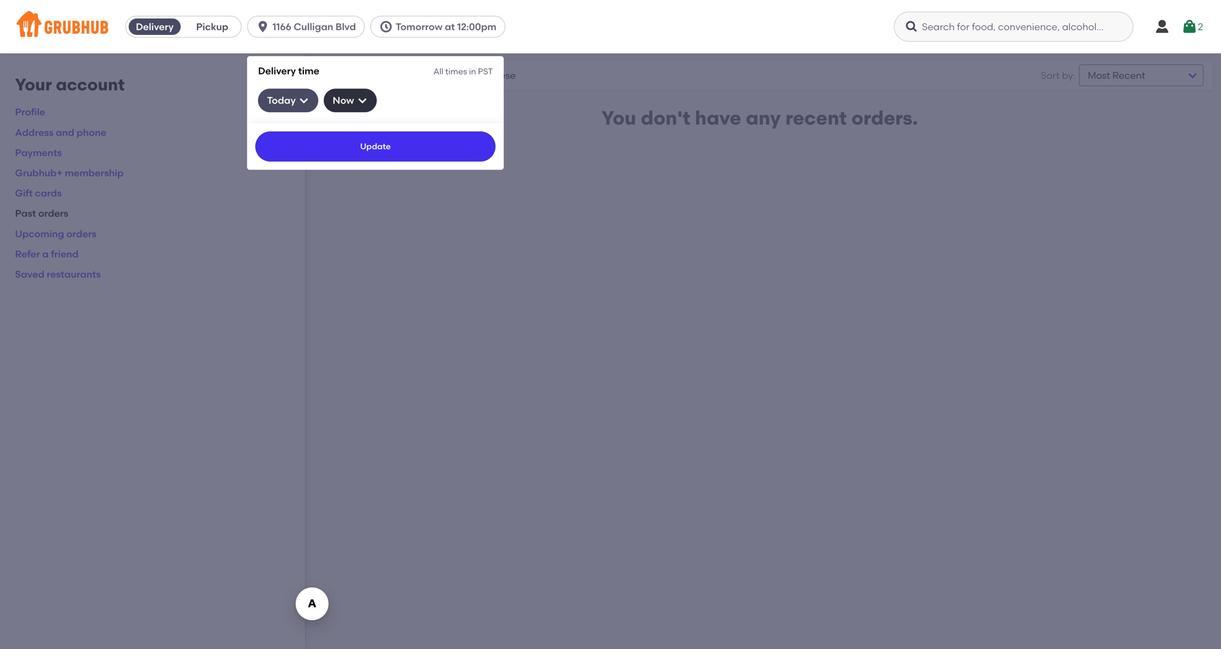 Task type: locate. For each thing, give the bounding box(es) containing it.
0 horizontal spatial delivery
[[136, 21, 174, 33]]

delivery up today
[[258, 65, 296, 77]]

profile link
[[15, 106, 45, 118]]

refer a friend
[[15, 248, 78, 260]]

gift
[[15, 187, 33, 199]]

delivery left the pickup 'button'
[[136, 21, 174, 33]]

0 vertical spatial svg image
[[256, 20, 270, 34]]

0 horizontal spatial svg image
[[256, 20, 270, 34]]

1 vertical spatial orders
[[66, 228, 96, 239]]

account
[[56, 75, 125, 94]]

svg image
[[256, 20, 270, 34], [451, 67, 467, 84]]

0 vertical spatial delivery
[[136, 21, 174, 33]]

upcoming
[[15, 228, 64, 239]]

1 horizontal spatial svg image
[[451, 67, 467, 84]]

svg image left in
[[451, 67, 467, 84]]

1166 culligan blvd
[[273, 21, 356, 33]]

friend
[[51, 248, 78, 260]]

orders up the 'friend'
[[66, 228, 96, 239]]

all
[[434, 66, 443, 76]]

svg image
[[1182, 18, 1198, 35], [379, 20, 393, 34], [905, 20, 919, 34], [299, 95, 310, 106], [357, 95, 368, 106]]

saved restaurants
[[15, 268, 101, 280]]

1 vertical spatial delivery
[[258, 65, 296, 77]]

pickup
[[196, 21, 228, 33]]

today
[[267, 95, 296, 106]]

at
[[445, 21, 455, 33]]

address
[[15, 127, 54, 138]]

2
[[1198, 21, 1204, 32]]

0 vertical spatial orders
[[38, 208, 68, 219]]

refer
[[15, 248, 40, 260]]

payments
[[15, 147, 62, 158]]

restaurants
[[382, 68, 439, 80]]

delivery button
[[126, 16, 184, 38]]

pickup button
[[184, 16, 241, 38]]

tomorrow at 12:00pm
[[396, 21, 497, 33]]

saved restaurants link
[[15, 268, 101, 280]]

tomorrow
[[396, 21, 443, 33]]

orders up 'upcoming orders' link
[[38, 208, 68, 219]]

cards
[[35, 187, 62, 199]]

have
[[695, 106, 742, 129]]

delivery
[[136, 21, 174, 33], [258, 65, 296, 77]]

svg image left 1166
[[256, 20, 270, 34]]

delivery inside "button"
[[136, 21, 174, 33]]

orders
[[38, 208, 68, 219], [66, 228, 96, 239]]

gift cards
[[15, 187, 62, 199]]

svg image inside 1166 culligan blvd button
[[256, 20, 270, 34]]

1166 culligan blvd button
[[247, 16, 370, 38]]

refer a friend link
[[15, 248, 78, 260]]

culligan
[[294, 21, 333, 33]]

delivery for delivery time
[[258, 65, 296, 77]]

payments link
[[15, 147, 62, 158]]

1 horizontal spatial delivery
[[258, 65, 296, 77]]

a
[[42, 248, 49, 260]]

1 vertical spatial svg image
[[451, 67, 467, 84]]

past orders link
[[15, 208, 68, 219]]

time
[[298, 65, 319, 77]]

sort
[[1041, 69, 1060, 81]]

address and phone
[[15, 127, 106, 138]]



Task type: vqa. For each thing, say whether or not it's contained in the screenshot.
Sort
yes



Task type: describe. For each thing, give the bounding box(es) containing it.
tomorrow at 12:00pm button
[[370, 16, 511, 38]]

restaurants
[[47, 268, 101, 280]]

you don't have any recent orders.
[[602, 106, 918, 129]]

restaurants button
[[371, 65, 451, 86]]

your
[[15, 75, 52, 94]]

update
[[360, 141, 391, 151]]

by:
[[1062, 69, 1076, 81]]

saved
[[15, 268, 44, 280]]

don't
[[641, 106, 691, 129]]

sort by:
[[1041, 69, 1076, 81]]

orders for upcoming orders
[[66, 228, 96, 239]]

past
[[15, 208, 36, 219]]

pst
[[478, 66, 493, 76]]

delivery for delivery
[[136, 21, 174, 33]]

orders.
[[852, 106, 918, 129]]

blvd
[[336, 21, 356, 33]]

you
[[602, 106, 636, 129]]

membership
[[65, 167, 124, 179]]

svg image inside 2 button
[[1182, 18, 1198, 35]]

12:00pm
[[457, 21, 497, 33]]

delivery time
[[258, 65, 319, 77]]

svg image inside tomorrow at 12:00pm button
[[379, 20, 393, 34]]

2 button
[[1182, 14, 1204, 39]]

any
[[746, 106, 781, 129]]

grubhub+ membership link
[[15, 167, 124, 179]]

past orders
[[15, 208, 68, 219]]

main navigation navigation
[[0, 0, 1221, 649]]

phone
[[77, 127, 106, 138]]

address and phone link
[[15, 127, 106, 138]]

grubhub+ membership
[[15, 167, 124, 179]]

times
[[445, 66, 467, 76]]

all times in pst
[[434, 66, 493, 76]]

your account
[[15, 75, 125, 94]]

update button
[[255, 131, 496, 162]]

and
[[56, 127, 74, 138]]

grubhub+
[[15, 167, 62, 179]]

now
[[333, 95, 354, 106]]

profile
[[15, 106, 45, 118]]

gift cards link
[[15, 187, 62, 199]]

1166
[[273, 21, 291, 33]]

upcoming orders
[[15, 228, 96, 239]]

upcoming orders link
[[15, 228, 96, 239]]

recent
[[786, 106, 847, 129]]

in
[[469, 66, 476, 76]]

orders for past orders
[[38, 208, 68, 219]]



